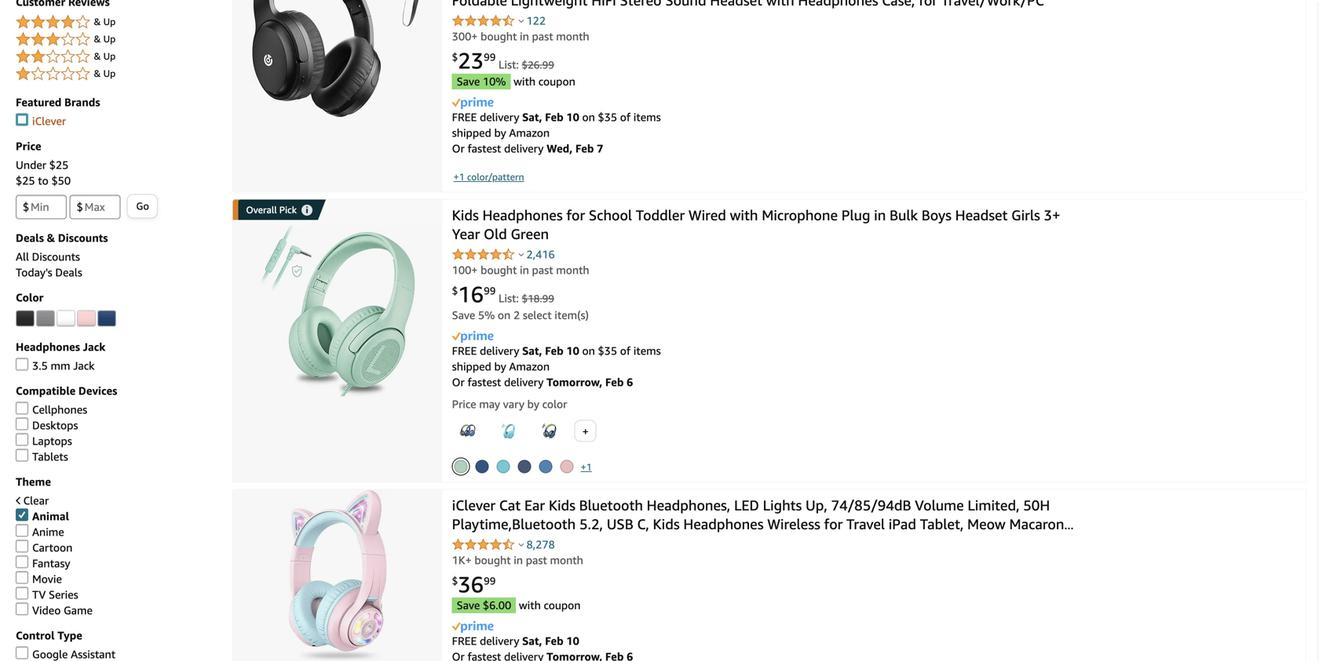Task type: locate. For each thing, give the bounding box(es) containing it.
4 up from the top
[[103, 68, 116, 79]]

Max text field
[[70, 195, 121, 219]]

up,
[[806, 497, 827, 514]]

1 vertical spatial price
[[452, 398, 476, 411]]

save
[[457, 75, 480, 88], [452, 309, 475, 322], [457, 599, 480, 612]]

up up 3 stars & up element
[[103, 16, 116, 27]]

checkbox image up movie link
[[16, 556, 28, 569]]

$ for 36
[[452, 576, 458, 588]]

in down the 2,416 link
[[520, 264, 529, 277]]

cat
[[499, 497, 521, 514]]

5.2,
[[579, 516, 603, 533]]

checkbox image down featured
[[16, 113, 28, 126]]

2 vertical spatial amazon prime image
[[452, 622, 494, 634]]

free delivery sat, feb 10 on $35 of items shipped by amazon element up wed,
[[452, 111, 661, 139]]

month for 23
[[556, 30, 589, 43]]

99 for 23
[[484, 51, 496, 63]]

2 vertical spatial sat,
[[522, 635, 542, 648]]

headphones down led
[[683, 516, 764, 533]]

4 checkbox image from the top
[[16, 541, 28, 553]]

checkbox image down laptops "link"
[[16, 449, 28, 462]]

2 vertical spatial 10
[[566, 635, 579, 648]]

go
[[136, 200, 149, 212]]

+1 link
[[581, 462, 592, 473]]

1 checkbox image from the top
[[16, 358, 28, 371]]

0 horizontal spatial kids
[[452, 207, 479, 224]]

50h
[[1023, 497, 1050, 514]]

free delivery sat, feb 10 on $35 of items shipped by amazon element
[[452, 111, 661, 139], [452, 345, 661, 373]]

past down "122" link
[[532, 30, 553, 43]]

0 vertical spatial free delivery sat, feb 10
[[452, 111, 582, 124]]

with inside the kids headphones for school toddler wired with microphone plug in bulk boys headset girls 3+ year old green
[[730, 207, 758, 224]]

up inside "element"
[[103, 16, 116, 27]]

+1
[[454, 171, 465, 182], [581, 462, 592, 473]]

save down 16
[[452, 309, 475, 322]]

popover image up 1k+ bought in past month
[[518, 543, 524, 547]]

in down 122
[[520, 30, 529, 43]]

checkbox image for tablets
[[16, 449, 28, 462]]

2 & up from the top
[[94, 33, 116, 44]]

2 vertical spatial free
[[452, 635, 477, 648]]

on inside $ 16 99 list: $18.99 save 5% on 2 select item(s)
[[498, 309, 511, 322]]

1 vertical spatial by
[[494, 360, 506, 373]]

1 checkbox image from the top
[[16, 113, 28, 126]]

3 free from the top
[[452, 635, 477, 648]]

in
[[520, 30, 529, 43], [874, 207, 886, 224], [520, 264, 529, 277], [514, 554, 523, 567]]

iclever link
[[16, 113, 66, 128]]

1 vertical spatial month
[[556, 264, 589, 277]]

2 vertical spatial popover image
[[518, 543, 524, 547]]

+1 left color/pattern
[[454, 171, 465, 182]]

2 free from the top
[[452, 345, 477, 358]]

delivery left wed,
[[504, 142, 544, 155]]

bluegreen image
[[542, 423, 557, 439]]

& for third & up link
[[94, 51, 101, 62]]

10 up wed,
[[566, 111, 579, 124]]

1 horizontal spatial kids
[[549, 497, 575, 514]]

list: up 2
[[499, 292, 519, 305]]

1 vertical spatial list:
[[499, 292, 519, 305]]

0 vertical spatial 99
[[484, 51, 496, 63]]

1 items from the top
[[633, 111, 661, 124]]

checkbox image
[[16, 113, 28, 126], [16, 402, 28, 415], [16, 525, 28, 537], [16, 541, 28, 553], [16, 603, 28, 616]]

0 vertical spatial bought
[[481, 30, 517, 43]]

for down up,
[[824, 516, 843, 533]]

sponsored ad - falebare bluetooth headphones over ear 120h playtime, wired wireless headphones with microphone, foldable l... image
[[252, 0, 423, 117]]

on for 16
[[582, 345, 595, 358]]

1 vertical spatial discounts
[[32, 250, 80, 263]]

0 vertical spatial on
[[582, 111, 595, 124]]

1 vertical spatial or fastest delivery tomorrow, feb 6 element
[[452, 651, 633, 662]]

5 checkbox image from the top
[[16, 509, 28, 522]]

0 vertical spatial +1
[[454, 171, 465, 182]]

1 vertical spatial shipped
[[452, 360, 491, 373]]

checkbox image left tv
[[16, 588, 28, 600]]

0 vertical spatial month
[[556, 30, 589, 43]]

1 vertical spatial $35
[[598, 345, 617, 358]]

1 vertical spatial headphones
[[16, 341, 80, 354]]

price up the 'under'
[[16, 140, 41, 153]]

on $35 of items shipped by amazon up or fastest delivery tomorrow, feb 6
[[452, 345, 661, 373]]

& down 4 stars & up "element" in the top of the page
[[94, 33, 101, 44]]

& down 3 stars & up element
[[94, 51, 101, 62]]

0 vertical spatial deals
[[16, 232, 44, 245]]

1 vertical spatial free delivery sat, feb 10
[[452, 345, 582, 358]]

2 vertical spatial with
[[519, 599, 541, 612]]

iclever down featured brands
[[32, 115, 66, 128]]

price
[[16, 140, 41, 153], [452, 398, 476, 411]]

5 checkbox image from the top
[[16, 603, 28, 616]]

shipped
[[452, 126, 491, 139], [452, 360, 491, 373]]

on left 2
[[498, 309, 511, 322]]

sat, up or fastest delivery wed, feb 7
[[522, 111, 542, 124]]

sat, up or fastest delivery tomorrow, feb 6
[[522, 345, 542, 358]]

or fastest delivery tomorrow, feb 6 element containing or fastest delivery
[[452, 376, 633, 389]]

2 list: from the top
[[499, 292, 519, 305]]

may
[[479, 398, 500, 411]]

past down the 8,278 link on the bottom left
[[526, 554, 547, 567]]

2 of from the top
[[620, 345, 631, 358]]

free for 23
[[452, 111, 477, 124]]

1 vertical spatial past
[[532, 264, 553, 277]]

checkbox image inside 'video game' link
[[16, 603, 28, 616]]

by for 16
[[494, 360, 506, 373]]

0 vertical spatial iclever
[[32, 115, 66, 128]]

2 stars & up element
[[16, 47, 216, 66]]

all discounts link
[[16, 250, 80, 263]]

2 free delivery sat, feb 10 on $35 of items shipped by amazon element from the top
[[452, 345, 661, 373]]

1 vertical spatial popover image
[[518, 253, 524, 257]]

&
[[94, 16, 101, 27], [94, 33, 101, 44], [94, 51, 101, 62], [94, 68, 101, 79], [47, 232, 55, 245]]

checkbox image inside desktops link
[[16, 418, 28, 431]]

& up link up 2 stars & up element
[[16, 13, 216, 32]]

month up item(s)
[[556, 264, 589, 277]]

2 vertical spatial on
[[582, 345, 595, 358]]

1 shipped from the top
[[452, 126, 491, 139]]

1 up from the top
[[103, 16, 116, 27]]

control type
[[16, 630, 82, 643]]

99 up $6.00
[[484, 576, 496, 588]]

74/85/94db
[[831, 497, 911, 514]]

with right wired
[[730, 207, 758, 224]]

9 checkbox image from the top
[[16, 647, 28, 660]]

6 checkbox image from the top
[[16, 556, 28, 569]]

checkbox image inside the iclever link
[[16, 113, 28, 126]]

100+ bought in past month
[[452, 264, 589, 277]]

$ 16 99 list: $18.99 save 5% on 2 select item(s)
[[452, 281, 589, 322]]

& for 4th & up link from the bottom of the page
[[94, 16, 101, 27]]

list: inside $ 23 99 list: $26.99 save 10% with coupon
[[499, 58, 519, 71]]

0 vertical spatial 10
[[566, 111, 579, 124]]

amazon prime image down $6.00
[[452, 622, 494, 634]]

mm
[[51, 360, 70, 373]]

1 vertical spatial free delivery sat, feb 10 on $35 of items shipped by amazon element
[[452, 345, 661, 373]]

0 vertical spatial amazon prime image
[[452, 97, 494, 109]]

on
[[582, 111, 595, 124], [498, 309, 511, 322], [582, 345, 595, 358]]

checkbox image inside 3.5 mm jack link
[[16, 358, 28, 371]]

1 vertical spatial on
[[498, 309, 511, 322]]

0 vertical spatial shipped
[[452, 126, 491, 139]]

checkbox image for desktops
[[16, 418, 28, 431]]

checkbox image down control
[[16, 647, 28, 660]]

$35 up "tomorrow,"
[[598, 345, 617, 358]]

1 popover image from the top
[[518, 19, 524, 23]]

3.5
[[32, 360, 48, 373]]

coupon down $26.99
[[538, 75, 575, 88]]

2 amazon prime image from the top
[[452, 331, 494, 343]]

0 vertical spatial popover image
[[518, 19, 524, 23]]

0 vertical spatial for
[[566, 207, 585, 224]]

desktops
[[32, 419, 78, 432]]

or fastest delivery wed, feb 7 element
[[452, 142, 603, 155]]

checkbox image down compatible
[[16, 402, 28, 415]]

100+
[[452, 264, 478, 277]]

2 or from the top
[[452, 376, 465, 389]]

1 vertical spatial deals
[[55, 266, 82, 279]]

1 list: from the top
[[499, 58, 519, 71]]

delivery up vary
[[504, 376, 544, 389]]

iclever
[[32, 115, 66, 128], [452, 497, 495, 514]]

popover image for 23
[[518, 19, 524, 23]]

in for 36
[[514, 554, 523, 567]]

& up for 4th & up link from the bottom of the page
[[94, 16, 116, 27]]

& for second & up link
[[94, 33, 101, 44]]

0 vertical spatial list:
[[499, 58, 519, 71]]

coupon up free delivery sat, feb 10 element
[[544, 599, 581, 612]]

save down 36
[[457, 599, 480, 612]]

1 or fastest delivery tomorrow, feb 6 element from the top
[[452, 376, 633, 389]]

popover image for 16
[[518, 253, 524, 257]]

2 99 from the top
[[484, 285, 496, 297]]

0 vertical spatial with
[[514, 75, 536, 88]]

1 vertical spatial bought
[[481, 264, 517, 277]]

0 horizontal spatial for
[[566, 207, 585, 224]]

in left the bulk
[[874, 207, 886, 224]]

0 vertical spatial past
[[532, 30, 553, 43]]

for inside the kids headphones for school toddler wired with microphone plug in bulk boys headset girls 3+ year old green
[[566, 207, 585, 224]]

& up inside "element"
[[94, 16, 116, 27]]

sat, for 16
[[522, 345, 542, 358]]

99 inside $ 23 99 list: $26.99 save 10% with coupon
[[484, 51, 496, 63]]

checkbox image inside the google assistant "link"
[[16, 647, 28, 660]]

deals up all
[[16, 232, 44, 245]]

anime link
[[16, 525, 64, 539]]

save inside $ 16 99 list: $18.99 save 5% on 2 select item(s)
[[452, 309, 475, 322]]

free delivery sat, feb 10 down save $6.00 with coupon
[[452, 635, 579, 648]]

99 up 5%
[[484, 285, 496, 297]]

2 horizontal spatial kids
[[653, 516, 680, 533]]

2 on $35 of items shipped by amazon from the top
[[452, 345, 661, 373]]

& up all discounts link
[[47, 232, 55, 245]]

+1 down +
[[581, 462, 592, 473]]

2 10 from the top
[[566, 345, 579, 358]]

bought right 100+
[[481, 264, 517, 277]]

$35 for 16
[[598, 345, 617, 358]]

1 vertical spatial for
[[824, 516, 843, 533]]

3 up from the top
[[103, 51, 116, 62]]

0 vertical spatial fastest
[[468, 142, 501, 155]]

clear
[[23, 495, 49, 508]]

list: inside $ 16 99 list: $18.99 save 5% on 2 select item(s)
[[499, 292, 519, 305]]

or fastest delivery tomorrow, feb 6
[[452, 376, 633, 389]]

$ for 23
[[452, 51, 458, 63]]

feb
[[545, 111, 564, 124], [575, 142, 594, 155], [545, 345, 564, 358], [605, 376, 624, 389], [545, 635, 564, 648]]

shipped for 16
[[452, 360, 491, 373]]

amazon up or fastest delivery tomorrow, feb 6
[[509, 360, 550, 373]]

1 vertical spatial on $35 of items shipped by amazon
[[452, 345, 661, 373]]

1 horizontal spatial +1
[[581, 462, 592, 473]]

bought
[[481, 30, 517, 43], [481, 264, 517, 277], [475, 554, 511, 567]]

of
[[620, 111, 631, 124], [620, 345, 631, 358]]

wired
[[688, 207, 726, 224]]

0 horizontal spatial price
[[16, 140, 41, 153]]

free for 16
[[452, 345, 477, 358]]

2 $35 from the top
[[598, 345, 617, 358]]

1 horizontal spatial headphones
[[482, 207, 563, 224]]

google assistant
[[32, 648, 116, 661]]

checkbox image inside cellphones link
[[16, 402, 28, 415]]

sat, for 23
[[522, 111, 542, 124]]

for left "school"
[[566, 207, 585, 224]]

free down 16
[[452, 345, 477, 358]]

save for 16
[[452, 309, 475, 322]]

2 checkbox image from the top
[[16, 402, 28, 415]]

blue image
[[501, 423, 516, 439]]

or fastest delivery tomorrow, feb 6 element for 36
[[452, 651, 633, 662]]

free
[[452, 111, 477, 124], [452, 345, 477, 358], [452, 635, 477, 648]]

0 vertical spatial headphones
[[482, 207, 563, 224]]

checkbox image
[[16, 358, 28, 371], [16, 418, 28, 431], [16, 434, 28, 446], [16, 449, 28, 462], [16, 509, 28, 522], [16, 556, 28, 569], [16, 572, 28, 585], [16, 588, 28, 600], [16, 647, 28, 660]]

3 99 from the top
[[484, 576, 496, 588]]

or fastest delivery tomorrow, feb 6 element
[[452, 376, 633, 389], [452, 651, 633, 662]]

0 horizontal spatial headphones
[[16, 341, 80, 354]]

1 vertical spatial kids
[[549, 497, 575, 514]]

amazon for 23
[[509, 126, 550, 139]]

2 vertical spatial bought
[[475, 554, 511, 567]]

school
[[589, 207, 632, 224]]

10 up "tomorrow,"
[[566, 345, 579, 358]]

amazon prime image
[[452, 97, 494, 109], [452, 331, 494, 343], [452, 622, 494, 634]]

0 vertical spatial sat,
[[522, 111, 542, 124]]

1 vertical spatial save
[[452, 309, 475, 322]]

1 vertical spatial with
[[730, 207, 758, 224]]

2 checkbox image from the top
[[16, 418, 28, 431]]

23
[[458, 47, 484, 74]]

& up link up 1 star & up element
[[16, 30, 216, 49]]

with down $26.99
[[514, 75, 536, 88]]

discounts down max text field
[[58, 232, 108, 245]]

to
[[38, 174, 49, 187]]

with inside $ 23 99 list: $26.99 save 10% with coupon
[[514, 75, 536, 88]]

headphones inside the kids headphones for school toddler wired with microphone plug in bulk boys headset girls 3+ year old green
[[482, 207, 563, 224]]

movie
[[32, 573, 62, 586]]

& up 3 stars & up element
[[94, 16, 101, 27]]

jack right mm
[[73, 360, 95, 373]]

checkbox image inside the fantasy link
[[16, 556, 28, 569]]

color element
[[16, 310, 216, 329]]

0 vertical spatial price
[[16, 140, 41, 153]]

devices
[[78, 385, 117, 398]]

2 free delivery sat, feb 10 from the top
[[452, 345, 582, 358]]

1 vertical spatial jack
[[73, 360, 95, 373]]

& up down 3 stars & up element
[[94, 51, 116, 62]]

0 vertical spatial of
[[620, 111, 631, 124]]

2 vertical spatial free delivery sat, feb 10
[[452, 635, 579, 648]]

4 & up from the top
[[94, 68, 116, 79]]

year
[[452, 226, 480, 243]]

1 vertical spatial coupon
[[544, 599, 581, 612]]

overall pick
[[246, 204, 297, 215]]

$
[[452, 51, 458, 63], [23, 201, 29, 214], [77, 201, 83, 214], [452, 285, 458, 297], [452, 576, 458, 588]]

free delivery sat, feb 10 on $35 of items shipped by amazon element up or fastest delivery tomorrow, feb 6
[[452, 345, 661, 373]]

$35 up 7
[[598, 111, 617, 124]]

free down 23
[[452, 111, 477, 124]]

1 amazon prime image from the top
[[452, 97, 494, 109]]

iclever inside the iclever link
[[32, 115, 66, 128]]

1 vertical spatial items
[[633, 345, 661, 358]]

or fastest delivery tomorrow, feb 6 element up color
[[452, 376, 633, 389]]

or for 16
[[452, 376, 465, 389]]

& up for second & up link
[[94, 33, 116, 44]]

up down 3 stars & up element
[[103, 51, 116, 62]]

99 for 16
[[484, 285, 496, 297]]

1 vertical spatial amazon prime image
[[452, 331, 494, 343]]

0 vertical spatial or
[[452, 142, 465, 155]]

on up "or fastest delivery wed, feb 7" element
[[582, 111, 595, 124]]

iclever inside iclever cat ear kids bluetooth headphones, led lights up, 74/85/94db volume limited, 50h playtime,bluetooth 5.2, usb c, kids headphones wireless for travel ipad tablet, meow macaron (pink)
[[452, 497, 495, 514]]

microphone
[[762, 207, 838, 224]]

anime
[[32, 526, 64, 539]]

1 vertical spatial iclever
[[452, 497, 495, 514]]

popover image left "122" link
[[518, 19, 524, 23]]

0 vertical spatial kids
[[452, 207, 479, 224]]

kids
[[452, 207, 479, 224], [549, 497, 575, 514], [653, 516, 680, 533]]

1 fastest from the top
[[468, 142, 501, 155]]

checkbox image inside "anime" link
[[16, 525, 28, 537]]

$ down 300+
[[452, 51, 458, 63]]

0 vertical spatial items
[[633, 111, 661, 124]]

4 checkbox image from the top
[[16, 449, 28, 462]]

1 $35 from the top
[[598, 111, 617, 124]]

2 up from the top
[[103, 33, 116, 44]]

by for 23
[[494, 126, 506, 139]]

past for 16
[[532, 264, 553, 277]]

& inside "element"
[[94, 16, 101, 27]]

free delivery sat, feb 10 on $35 of items shipped by amazon element for 16
[[452, 345, 661, 373]]

1 free delivery sat, feb 10 on $35 of items shipped by amazon element from the top
[[452, 111, 661, 139]]

3 popover image from the top
[[518, 543, 524, 547]]

travel
[[846, 516, 885, 533]]

tomorrow,
[[547, 376, 602, 389]]

0 vertical spatial or fastest delivery tomorrow, feb 6 element
[[452, 376, 633, 389]]

1 10 from the top
[[566, 111, 579, 124]]

video game link
[[16, 603, 93, 617]]

$ inside $ 23 99 list: $26.99 save 10% with coupon
[[452, 51, 458, 63]]

checkbox image for tv series
[[16, 588, 28, 600]]

& up down 2 stars & up element
[[94, 68, 116, 79]]

list: up "10%"
[[499, 58, 519, 71]]

month for 16
[[556, 264, 589, 277]]

cartoon link
[[16, 541, 73, 555]]

price left may
[[452, 398, 476, 411]]

8 checkbox image from the top
[[16, 588, 28, 600]]

checkbox image inside tv series link
[[16, 588, 28, 600]]

1 vertical spatial 10
[[566, 345, 579, 358]]

in for 23
[[520, 30, 529, 43]]

0 vertical spatial on $35 of items shipped by amazon
[[452, 111, 661, 139]]

99 inside $ 16 99 list: $18.99 save 5% on 2 select item(s)
[[484, 285, 496, 297]]

playtime,bluetooth
[[452, 516, 576, 533]]

2 vertical spatial month
[[550, 554, 583, 567]]

on for 23
[[582, 111, 595, 124]]

1 or from the top
[[452, 142, 465, 155]]

2 popover image from the top
[[518, 253, 524, 257]]

past down the 2,416 link
[[532, 264, 553, 277]]

0 vertical spatial by
[[494, 126, 506, 139]]

2 vertical spatial save
[[457, 599, 480, 612]]

1 vertical spatial $25
[[16, 174, 35, 187]]

on $35 of items shipped by amazon for 23
[[452, 111, 661, 139]]

1 horizontal spatial $25
[[49, 159, 69, 172]]

99
[[484, 51, 496, 63], [484, 285, 496, 297], [484, 576, 496, 588]]

google assistant link
[[16, 647, 116, 661]]

3 sat, from the top
[[522, 635, 542, 648]]

2 amazon from the top
[[509, 360, 550, 373]]

$18.99
[[522, 293, 554, 305]]

2 items from the top
[[633, 345, 661, 358]]

& for first & up link from the bottom
[[94, 68, 101, 79]]

deals
[[16, 232, 44, 245], [55, 266, 82, 279]]

checkbox image left movie
[[16, 572, 28, 585]]

fastest up may
[[468, 376, 501, 389]]

iclever left the cat
[[452, 497, 495, 514]]

past for 23
[[532, 30, 553, 43]]

+1 for +1 color/pattern
[[454, 171, 465, 182]]

bought for 23
[[481, 30, 517, 43]]

2 pack image
[[460, 423, 476, 439]]

discounts
[[58, 232, 108, 245], [32, 250, 80, 263]]

2,416
[[526, 248, 555, 261]]

1 horizontal spatial iclever
[[452, 497, 495, 514]]

1 vertical spatial amazon
[[509, 360, 550, 373]]

deals down all discounts link
[[55, 266, 82, 279]]

checkbox image inside tablets link
[[16, 449, 28, 462]]

1 99 from the top
[[484, 51, 496, 63]]

1 vertical spatial 99
[[484, 285, 496, 297]]

on up "tomorrow,"
[[582, 345, 595, 358]]

1 sat, from the top
[[522, 111, 542, 124]]

2 shipped from the top
[[452, 360, 491, 373]]

2 sat, from the top
[[522, 345, 542, 358]]

0 horizontal spatial iclever
[[32, 115, 66, 128]]

checkbox image inside animal 'link'
[[16, 509, 28, 522]]

1 free from the top
[[452, 111, 477, 124]]

month down the 8,278 link on the bottom left
[[550, 554, 583, 567]]

0 vertical spatial save
[[457, 75, 480, 88]]

coupon
[[538, 75, 575, 88], [544, 599, 581, 612]]

up for 3 stars & up element
[[103, 33, 116, 44]]

in down the playtime,bluetooth
[[514, 554, 523, 567]]

1 on $35 of items shipped by amazon from the top
[[452, 111, 661, 139]]

boys
[[922, 207, 952, 224]]

1 amazon from the top
[[509, 126, 550, 139]]

checkbox image inside movie link
[[16, 572, 28, 585]]

or for 23
[[452, 142, 465, 155]]

checkbox image down animal 'link'
[[16, 525, 28, 537]]

$35
[[598, 111, 617, 124], [598, 345, 617, 358]]

1 vertical spatial of
[[620, 345, 631, 358]]

300+ bought in past month
[[452, 30, 589, 43]]

0 vertical spatial free
[[452, 111, 477, 124]]

amazon prime image for 23
[[452, 97, 494, 109]]

amazon prime image down "10%"
[[452, 97, 494, 109]]

amazon up or fastest delivery wed, feb 7
[[509, 126, 550, 139]]

& up
[[94, 16, 116, 27], [94, 33, 116, 44], [94, 51, 116, 62], [94, 68, 116, 79]]

3 amazon prime image from the top
[[452, 622, 494, 634]]

& up link down 3 stars & up element
[[16, 65, 216, 84]]

feb down save $6.00 with coupon
[[545, 635, 564, 648]]

0 horizontal spatial +1
[[454, 171, 465, 182]]

$6.00
[[483, 599, 511, 612]]

usb
[[607, 516, 633, 533]]

1 of from the top
[[620, 111, 631, 124]]

0 vertical spatial coupon
[[538, 75, 575, 88]]

2 & up link from the top
[[16, 30, 216, 49]]

volume
[[915, 497, 964, 514]]

$ inside $ 36 99
[[452, 576, 458, 588]]

2 vertical spatial headphones
[[683, 516, 764, 533]]

$ inside $ 16 99 list: $18.99 save 5% on 2 select item(s)
[[452, 285, 458, 297]]

free delivery sat, feb 10 element
[[452, 635, 579, 648]]

feb up wed,
[[545, 111, 564, 124]]

1 free delivery sat, feb 10 from the top
[[452, 111, 582, 124]]

kids headphones for school toddler wired with microphone plug in bulk boys headset girls 3+ year old green link
[[452, 207, 1060, 243]]

10 down save $6.00 with coupon
[[566, 635, 579, 648]]

checkbox image inside cartoon link
[[16, 541, 28, 553]]

past
[[532, 30, 553, 43], [532, 264, 553, 277], [526, 554, 547, 567]]

7 checkbox image from the top
[[16, 572, 28, 585]]

3 checkbox image from the top
[[16, 525, 28, 537]]

1 vertical spatial +1
[[581, 462, 592, 473]]

price for price may vary by color
[[452, 398, 476, 411]]

fastest
[[468, 142, 501, 155], [468, 376, 501, 389]]

0 vertical spatial $35
[[598, 111, 617, 124]]

or up +1 color/pattern
[[452, 142, 465, 155]]

fastest up +1 color/pattern
[[468, 142, 501, 155]]

checkbox image up tablets link
[[16, 434, 28, 446]]

ear
[[524, 497, 545, 514]]

3 & up from the top
[[94, 51, 116, 62]]

3 free delivery sat, feb 10 from the top
[[452, 635, 579, 648]]

$25 to $50 link
[[16, 174, 71, 187]]

or fastest delivery tomorrow, feb 6 element down free delivery sat, feb 10 element
[[452, 651, 633, 662]]

1 & up link from the top
[[16, 13, 216, 32]]

with right $6.00
[[519, 599, 541, 612]]

3 checkbox image from the top
[[16, 434, 28, 446]]

jack down color element
[[83, 341, 106, 354]]

on $35 of items shipped by amazon
[[452, 111, 661, 139], [452, 345, 661, 373]]

0 vertical spatial free delivery sat, feb 10 on $35 of items shipped by amazon element
[[452, 111, 661, 139]]

$ 23 99 list: $26.99 save 10% with coupon
[[452, 47, 575, 88]]

iclever cat ear kids bluetooth headphones, led lights up, 74/85/94db volume limited, 50h playtime,bluetooth 5.2, usb c, ki... image
[[289, 490, 387, 661]]

laptops link
[[16, 434, 72, 448]]

free delivery sat, feb 10 up or fastest delivery wed, feb 7
[[452, 111, 582, 124]]

$25 down the 'under'
[[16, 174, 35, 187]]

girls
[[1011, 207, 1040, 224]]

bought right 300+
[[481, 30, 517, 43]]

& up for third & up link
[[94, 51, 116, 62]]

popover image
[[518, 19, 524, 23], [518, 253, 524, 257], [518, 543, 524, 547]]

checkbox image inside laptops "link"
[[16, 434, 28, 446]]

save inside $ 23 99 list: $26.99 save 10% with coupon
[[457, 75, 480, 88]]

1 & up from the top
[[94, 16, 116, 27]]

+1 color/pattern
[[454, 171, 524, 182]]

tablets link
[[16, 449, 68, 464]]

or
[[452, 142, 465, 155], [452, 376, 465, 389]]

10 for 23
[[566, 111, 579, 124]]

checkbox image up laptops "link"
[[16, 418, 28, 431]]

free down 36
[[452, 635, 477, 648]]

2 vertical spatial 99
[[484, 576, 496, 588]]

1k+
[[452, 554, 472, 567]]

2 horizontal spatial headphones
[[683, 516, 764, 533]]

1 horizontal spatial price
[[452, 398, 476, 411]]

0 vertical spatial amazon
[[509, 126, 550, 139]]

2 fastest from the top
[[468, 376, 501, 389]]

& up for first & up link from the bottom
[[94, 68, 116, 79]]

2 or fastest delivery tomorrow, feb 6 element from the top
[[452, 651, 633, 662]]

amazon for 16
[[509, 360, 550, 373]]

shipped up +1 color/pattern
[[452, 126, 491, 139]]

limited,
[[968, 497, 1020, 514]]

Min text field
[[16, 195, 67, 219]]

save for 23
[[457, 75, 480, 88]]

theme
[[16, 476, 51, 489]]

coupon inside $ 23 99 list: $26.99 save 10% with coupon
[[538, 75, 575, 88]]

amazon prime image down 5%
[[452, 331, 494, 343]]

or up the 2 pack 'icon' at the bottom
[[452, 376, 465, 389]]



Task type: describe. For each thing, give the bounding box(es) containing it.
tablet,
[[920, 516, 964, 533]]

checkbox image for anime
[[16, 525, 28, 537]]

deals & discounts all discounts today's deals
[[16, 232, 108, 279]]

0 vertical spatial $25
[[49, 159, 69, 172]]

2 vertical spatial by
[[527, 398, 539, 411]]

checkbox image for iclever
[[16, 113, 28, 126]]

toddler
[[636, 207, 685, 224]]

under $25 $25 to $50
[[16, 159, 71, 187]]

color
[[16, 291, 43, 304]]

up for 1 star & up element
[[103, 68, 116, 79]]

checkbox image for laptops
[[16, 434, 28, 446]]

122 link
[[526, 14, 546, 27]]

tv
[[32, 589, 46, 602]]

video game
[[32, 605, 93, 617]]

or fastest delivery tomorrow, feb 6 element for 16
[[452, 376, 633, 389]]

list: for 23
[[499, 58, 519, 71]]

Go submit
[[127, 195, 157, 218]]

+1 color/pattern link
[[454, 171, 524, 182]]

0 vertical spatial jack
[[83, 341, 106, 354]]

300+
[[452, 30, 478, 43]]

(pink)
[[452, 535, 489, 552]]

under
[[16, 159, 46, 172]]

3+
[[1044, 207, 1060, 224]]

checkbox image for fantasy
[[16, 556, 28, 569]]

3 & up link from the top
[[16, 47, 216, 66]]

checkbox image for animal
[[16, 509, 28, 522]]

delivery down "10%"
[[480, 111, 519, 124]]

iclever for iclever
[[32, 115, 66, 128]]

3 10 from the top
[[566, 635, 579, 648]]

brands
[[64, 96, 100, 109]]

1 horizontal spatial deals
[[55, 266, 82, 279]]

lights
[[763, 497, 802, 514]]

1k+ bought in past month
[[452, 554, 583, 567]]

price may vary by color
[[452, 398, 567, 411]]

today's deals link
[[16, 266, 82, 279]]

checkbox image for cartoon
[[16, 541, 28, 553]]

iclever cat ear kids bluetooth headphones, led lights up, 74/85/94db volume limited, 50h playtime,bluetooth 5.2, usb c, kids headphones wireless for travel ipad tablet, meow macaron (pink)
[[452, 497, 1064, 552]]

select
[[523, 309, 552, 322]]

bought for 16
[[481, 264, 517, 277]]

delivery down 5%
[[480, 345, 519, 358]]

fantasy link
[[16, 556, 70, 570]]

$ for 16
[[452, 285, 458, 297]]

+
[[582, 425, 589, 438]]

3.5 mm jack
[[32, 360, 95, 373]]

amazon prime image for 16
[[452, 331, 494, 343]]

16
[[458, 281, 484, 308]]

free delivery sat, feb 10 for 23
[[452, 111, 582, 124]]

8,278
[[526, 539, 555, 551]]

& inside deals & discounts all discounts today's deals
[[47, 232, 55, 245]]

bluetooth
[[579, 497, 643, 514]]

$ right min text field
[[77, 201, 83, 214]]

under $25 link
[[16, 159, 69, 172]]

free delivery sat, feb 10 for 16
[[452, 345, 582, 358]]

99 inside $ 36 99
[[484, 576, 496, 588]]

desktops link
[[16, 418, 78, 432]]

7
[[597, 142, 603, 155]]

of for 23
[[620, 111, 631, 124]]

list: for 16
[[499, 292, 519, 305]]

assistant
[[71, 648, 116, 661]]

iclever for iclever cat ear kids bluetooth headphones, led lights up, 74/85/94db volume limited, 50h playtime,bluetooth 5.2, usb c, kids headphones wireless for travel ipad tablet, meow macaron (pink)
[[452, 497, 495, 514]]

0 horizontal spatial $25
[[16, 174, 35, 187]]

4 & up link from the top
[[16, 65, 216, 84]]

items for 16
[[633, 345, 661, 358]]

6
[[627, 376, 633, 389]]

vary
[[503, 398, 524, 411]]

kids headphones for school toddler wired with microphone plug in bulk boys headset girls 3+ year old green
[[452, 207, 1060, 243]]

or fastest delivery wed, feb 7
[[452, 142, 603, 155]]

feb up or fastest delivery tomorrow, feb 6
[[545, 345, 564, 358]]

all
[[16, 250, 29, 263]]

clear link
[[16, 495, 49, 508]]

up for 4 stars & up "element" in the top of the page
[[103, 16, 116, 27]]

checkbox image for 3.5 mm jack
[[16, 358, 28, 371]]

c,
[[637, 516, 649, 533]]

green
[[511, 226, 549, 243]]

pick
[[279, 204, 297, 215]]

in inside the kids headphones for school toddler wired with microphone plug in bulk boys headset girls 3+ year old green
[[874, 207, 886, 224]]

10%
[[483, 75, 506, 88]]

8,278 link
[[526, 539, 555, 551]]

feb left 7
[[575, 142, 594, 155]]

2 vertical spatial past
[[526, 554, 547, 567]]

on $35 of items shipped by amazon for 16
[[452, 345, 661, 373]]

$26.99
[[522, 59, 554, 71]]

headphones inside iclever cat ear kids bluetooth headphones, led lights up, 74/85/94db volume limited, 50h playtime,bluetooth 5.2, usb c, kids headphones wireless for travel ipad tablet, meow macaron (pink)
[[683, 516, 764, 533]]

featured brands
[[16, 96, 100, 109]]

10 for 16
[[566, 345, 579, 358]]

tv series link
[[16, 588, 78, 602]]

fantasy
[[32, 557, 70, 570]]

checkbox image for google assistant
[[16, 647, 28, 660]]

laptops
[[32, 435, 72, 448]]

headphones,
[[647, 497, 730, 514]]

for inside iclever cat ear kids bluetooth headphones, led lights up, 74/85/94db volume limited, 50h playtime,bluetooth 5.2, usb c, kids headphones wireless for travel ipad tablet, meow macaron (pink)
[[824, 516, 843, 533]]

macaron
[[1009, 516, 1064, 533]]

$ down $25 to $50 link
[[23, 201, 29, 214]]

$35 for 23
[[598, 111, 617, 124]]

control
[[16, 630, 55, 643]]

fastest for 16
[[468, 376, 501, 389]]

wed,
[[547, 142, 573, 155]]

series
[[49, 589, 78, 602]]

video
[[32, 605, 61, 617]]

delivery down $6.00
[[480, 635, 519, 648]]

plug
[[841, 207, 870, 224]]

0 vertical spatial discounts
[[58, 232, 108, 245]]

price for price
[[16, 140, 41, 153]]

checkbox image for cellphones
[[16, 402, 28, 415]]

ipad
[[889, 516, 916, 533]]

led
[[734, 497, 759, 514]]

wireless
[[767, 516, 820, 533]]

tablets
[[32, 451, 68, 464]]

awatrue kids headphones for school toddler wired with microphone plug in bulk boys headset girls 3+ year old green image
[[260, 226, 415, 397]]

+1 for +1
[[581, 462, 592, 473]]

feb left 6
[[605, 376, 624, 389]]

3.5 mm jack link
[[16, 358, 95, 373]]

overall
[[246, 204, 277, 215]]

free delivery sat, feb 10 on $35 of items shipped by amazon element for 23
[[452, 111, 661, 139]]

in for 16
[[520, 264, 529, 277]]

kids inside the kids headphones for school toddler wired with microphone plug in bulk boys headset girls 3+ year old green
[[452, 207, 479, 224]]

$ 36 99
[[452, 572, 496, 598]]

of for 16
[[620, 345, 631, 358]]

2 vertical spatial kids
[[653, 516, 680, 533]]

122
[[526, 14, 546, 27]]

4 stars & up element
[[16, 13, 216, 32]]

color/pattern
[[467, 171, 524, 182]]

items for 23
[[633, 111, 661, 124]]

game
[[64, 605, 93, 617]]

featured
[[16, 96, 62, 109]]

headset
[[955, 207, 1008, 224]]

old
[[484, 226, 507, 243]]

checkbox image for movie
[[16, 572, 28, 585]]

checkbox image for video game
[[16, 603, 28, 616]]

fastest for 23
[[468, 142, 501, 155]]

shipped for 23
[[452, 126, 491, 139]]

3 stars & up element
[[16, 30, 216, 49]]

1 star & up element
[[16, 65, 216, 84]]

cartoon
[[32, 542, 73, 555]]

up for 2 stars & up element
[[103, 51, 116, 62]]

cellphones
[[32, 404, 87, 416]]

5%
[[478, 309, 495, 322]]

tv series
[[32, 589, 78, 602]]

meow
[[967, 516, 1006, 533]]



Task type: vqa. For each thing, say whether or not it's contained in the screenshot.
"climate" related to 39
no



